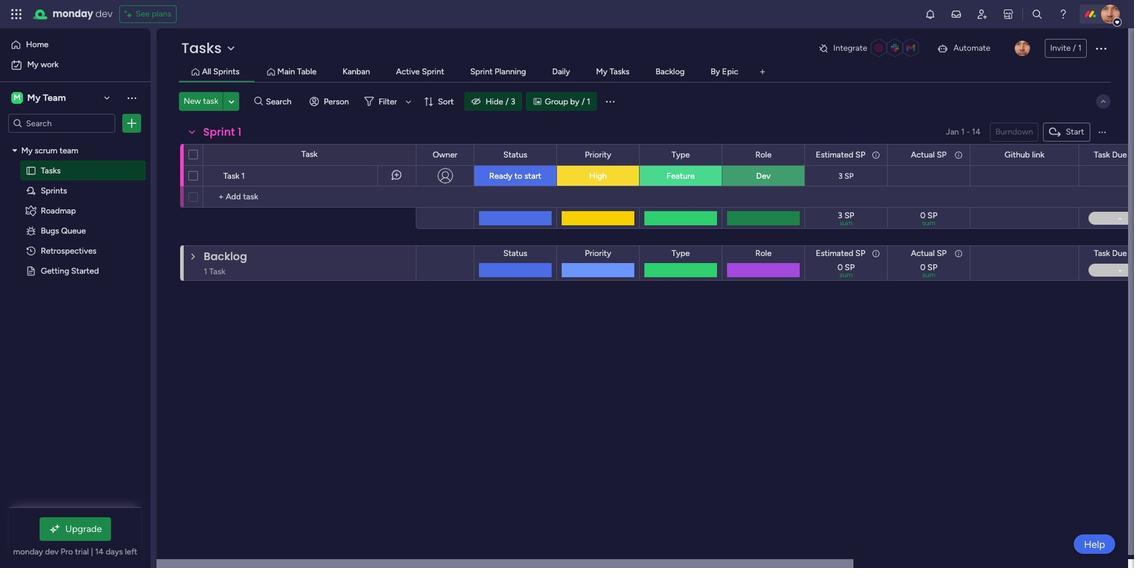 Task type: describe. For each thing, give the bounding box(es) containing it.
ready to start
[[489, 171, 542, 181]]

my for my team
[[27, 92, 40, 103]]

github link
[[1005, 150, 1045, 160]]

start
[[524, 171, 542, 181]]

public board image
[[25, 265, 37, 277]]

caret down image
[[12, 146, 17, 155]]

+ Add task text field
[[209, 190, 411, 204]]

trial
[[75, 548, 89, 558]]

sprint planning button
[[467, 66, 529, 79]]

link
[[1032, 150, 1045, 160]]

upgrade
[[65, 524, 102, 535]]

sort
[[438, 97, 454, 107]]

0 vertical spatial 3
[[511, 97, 515, 107]]

new
[[184, 96, 201, 106]]

dev for monday dev pro trial | 14 days left
[[45, 548, 59, 558]]

1 task due d field from the top
[[1091, 149, 1134, 162]]

scrum
[[35, 145, 57, 155]]

0 vertical spatial tasks
[[181, 38, 222, 58]]

3 sp sum
[[838, 211, 855, 227]]

my tasks
[[596, 67, 630, 77]]

column information image
[[871, 150, 881, 160]]

1 actual sp from the top
[[911, 150, 947, 160]]

kanban
[[343, 67, 370, 77]]

monday dev pro trial | 14 days left
[[13, 548, 137, 558]]

github
[[1005, 150, 1030, 160]]

days
[[106, 548, 123, 558]]

1 estimated from the top
[[816, 150, 854, 160]]

monday for monday dev pro trial | 14 days left
[[13, 548, 43, 558]]

roadmap
[[41, 206, 76, 216]]

person button
[[305, 92, 356, 111]]

daily button
[[549, 66, 573, 79]]

m
[[14, 93, 21, 103]]

feature
[[667, 171, 695, 181]]

bugs queue
[[41, 226, 86, 236]]

start button
[[1043, 123, 1091, 142]]

jan
[[946, 127, 959, 137]]

backlog button
[[653, 66, 688, 79]]

dev for monday dev
[[95, 7, 113, 21]]

my team
[[27, 92, 66, 103]]

my for my scrum team
[[21, 145, 33, 155]]

planning
[[495, 67, 526, 77]]

1 horizontal spatial sprint
[[422, 67, 444, 77]]

role for 2nd role field
[[755, 249, 772, 259]]

hide / 3
[[486, 97, 515, 107]]

task
[[203, 96, 218, 106]]

0 horizontal spatial menu image
[[605, 96, 616, 108]]

1 horizontal spatial menu image
[[1098, 128, 1107, 137]]

2 vertical spatial tasks
[[41, 165, 61, 175]]

arrow down image
[[401, 95, 416, 109]]

kanban button
[[340, 66, 373, 79]]

see plans button
[[120, 5, 177, 23]]

2 estimated from the top
[[816, 249, 854, 259]]

backlog for backlog button
[[656, 67, 685, 77]]

monday for monday dev
[[53, 7, 93, 21]]

Backlog field
[[201, 249, 250, 265]]

2 estimated sp from the top
[[816, 249, 866, 259]]

invite / 1
[[1050, 43, 1082, 53]]

all
[[202, 67, 211, 77]]

/ for 1
[[1073, 43, 1076, 53]]

1 for task 1
[[242, 171, 245, 181]]

2 type field from the top
[[669, 248, 693, 261]]

2 type from the top
[[672, 249, 690, 259]]

home link
[[7, 35, 144, 54]]

to
[[515, 171, 522, 181]]

0 sp sum for estimated sp
[[838, 263, 855, 279]]

automate
[[954, 43, 991, 53]]

column information image for actual sp
[[954, 249, 964, 259]]

by
[[711, 67, 720, 77]]

2 actual sp from the top
[[911, 249, 947, 259]]

high
[[589, 171, 607, 181]]

priority for second "priority" field from the bottom
[[585, 150, 611, 160]]

due for 1st task due d field from the top of the page
[[1112, 150, 1127, 160]]

filter button
[[360, 92, 416, 111]]

14 inside button
[[972, 127, 981, 137]]

integrate
[[834, 43, 868, 53]]

plans
[[152, 9, 171, 19]]

1 role field from the top
[[753, 149, 775, 162]]

2 task due d field from the top
[[1091, 248, 1134, 261]]

add view image
[[760, 68, 765, 77]]

1 status from the top
[[504, 150, 527, 160]]

|
[[91, 548, 93, 558]]

tasks inside button
[[610, 67, 630, 77]]

jan 1 - 14
[[946, 127, 981, 137]]

see plans
[[136, 9, 171, 19]]

backlog for backlog field
[[204, 249, 247, 264]]

sprint for sprint planning
[[470, 67, 493, 77]]

1 task due d from the top
[[1094, 150, 1134, 160]]

hide
[[486, 97, 503, 107]]

my scrum team
[[21, 145, 78, 155]]

person
[[324, 97, 349, 107]]

filter
[[379, 97, 397, 107]]

my tasks button
[[593, 66, 633, 79]]

1 vertical spatial sprints
[[41, 186, 67, 196]]

1 for sprint 1
[[238, 125, 242, 139]]

update feed image
[[951, 8, 962, 20]]

main
[[277, 67, 295, 77]]

getting
[[41, 266, 69, 276]]

invite / 1 button
[[1045, 39, 1087, 58]]

2 role field from the top
[[753, 248, 775, 261]]

select product image
[[11, 8, 22, 20]]

2 actual from the top
[[911, 249, 935, 259]]

queue
[[61, 226, 86, 236]]

1 priority field from the top
[[582, 149, 614, 162]]

role for first role field from the top
[[755, 150, 772, 160]]

/ for 3
[[506, 97, 509, 107]]

-
[[967, 127, 970, 137]]

group
[[545, 97, 568, 107]]

start
[[1066, 127, 1084, 137]]

my work link
[[7, 56, 144, 74]]

3 sp
[[839, 172, 854, 180]]

0 vertical spatial james peterson image
[[1101, 5, 1120, 24]]

bugs
[[41, 226, 59, 236]]

0 sp sum for actual sp
[[920, 263, 938, 279]]

2 priority field from the top
[[582, 248, 614, 261]]

sprint planning
[[470, 67, 526, 77]]

all sprints button
[[199, 66, 243, 79]]



Task type: vqa. For each thing, say whether or not it's contained in the screenshot.
support
no



Task type: locate. For each thing, give the bounding box(es) containing it.
angle down image
[[229, 97, 234, 106]]

0 vertical spatial role field
[[753, 149, 775, 162]]

1 priority from the top
[[585, 150, 611, 160]]

my work
[[27, 60, 59, 70]]

due for 2nd task due d field from the top
[[1112, 249, 1127, 259]]

Priority field
[[582, 149, 614, 162], [582, 248, 614, 261]]

1 vertical spatial tasks
[[610, 67, 630, 77]]

ready
[[489, 171, 513, 181]]

1 inside button
[[961, 127, 965, 137]]

sprint for sprint 1
[[203, 125, 235, 139]]

0 horizontal spatial backlog
[[204, 249, 247, 264]]

1 due from the top
[[1112, 150, 1127, 160]]

menu image
[[605, 96, 616, 108], [1098, 128, 1107, 137]]

0 vertical spatial task due d
[[1094, 150, 1134, 160]]

1 vertical spatial due
[[1112, 249, 1127, 259]]

backlog inside field
[[204, 249, 247, 264]]

1
[[1078, 43, 1082, 53], [587, 97, 591, 107], [238, 125, 242, 139], [961, 127, 965, 137], [242, 171, 245, 181]]

Owner field
[[430, 149, 461, 162]]

retrospectives
[[41, 246, 97, 256]]

my right daily
[[596, 67, 608, 77]]

main table
[[277, 67, 317, 77]]

new task button
[[179, 92, 223, 111]]

sprint
[[422, 67, 444, 77], [470, 67, 493, 77], [203, 125, 235, 139]]

james peterson image
[[1101, 5, 1120, 24], [1015, 41, 1030, 56]]

collapse image
[[1099, 97, 1108, 106]]

2 vertical spatial 3
[[838, 211, 843, 221]]

0 vertical spatial backlog
[[656, 67, 685, 77]]

0 vertical spatial sprints
[[213, 67, 240, 77]]

2 role from the top
[[755, 249, 772, 259]]

options image
[[1094, 41, 1108, 56], [126, 118, 138, 129]]

sort button
[[419, 92, 461, 111]]

1 estimated sp field from the top
[[813, 149, 869, 162]]

workspace selection element
[[11, 91, 68, 105]]

options image right the invite / 1 button
[[1094, 41, 1108, 56]]

d for 1st task due d field from the top of the page
[[1129, 150, 1134, 160]]

see
[[136, 9, 150, 19]]

1 horizontal spatial /
[[582, 97, 585, 107]]

v2 search image
[[254, 95, 263, 108]]

0 horizontal spatial james peterson image
[[1015, 41, 1030, 56]]

sprint left planning
[[470, 67, 493, 77]]

1 vertical spatial monday
[[13, 548, 43, 558]]

dev
[[756, 171, 771, 181]]

team
[[59, 145, 78, 155]]

sp
[[856, 150, 866, 160], [937, 150, 947, 160], [845, 172, 854, 180], [845, 211, 855, 221], [928, 211, 938, 221], [856, 249, 866, 259], [937, 249, 947, 259], [845, 263, 855, 273], [928, 263, 938, 273]]

tasks button
[[179, 38, 241, 58]]

0 vertical spatial status
[[504, 150, 527, 160]]

0 vertical spatial options image
[[1094, 41, 1108, 56]]

active
[[396, 67, 420, 77]]

Sprint 1 field
[[200, 125, 245, 140]]

table
[[297, 67, 317, 77]]

owner
[[433, 150, 458, 160]]

monday up home option
[[53, 7, 93, 21]]

Role field
[[753, 149, 775, 162], [753, 248, 775, 261]]

workspace options image
[[126, 92, 138, 104]]

public board image
[[25, 165, 37, 176]]

1 vertical spatial estimated
[[816, 249, 854, 259]]

1 vertical spatial task due d field
[[1091, 248, 1134, 261]]

3 up 3 sp sum
[[839, 172, 843, 180]]

invite members image
[[977, 8, 988, 20]]

my right caret down image
[[21, 145, 33, 155]]

tasks right public board image
[[41, 165, 61, 175]]

Type field
[[669, 149, 693, 162], [669, 248, 693, 261]]

list box
[[0, 138, 151, 440]]

0 horizontal spatial sprints
[[41, 186, 67, 196]]

tasks
[[181, 38, 222, 58], [610, 67, 630, 77], [41, 165, 61, 175]]

backlog
[[656, 67, 685, 77], [204, 249, 247, 264]]

menu image right the start
[[1098, 128, 1107, 137]]

monday dev
[[53, 7, 113, 21]]

estimated sp field up 3 sp
[[813, 149, 869, 162]]

1 actual sp field from the top
[[908, 149, 950, 162]]

3 inside 3 sp sum
[[838, 211, 843, 221]]

d
[[1129, 150, 1134, 160], [1129, 249, 1134, 259]]

1 vertical spatial actual
[[911, 249, 935, 259]]

1 type field from the top
[[669, 149, 693, 162]]

Search in workspace field
[[25, 117, 99, 130]]

3 down 3 sp
[[838, 211, 843, 221]]

1 vertical spatial status field
[[501, 248, 530, 261]]

sprint 1
[[203, 125, 242, 139]]

1 vertical spatial actual sp
[[911, 249, 947, 259]]

priority for 1st "priority" field from the bottom of the page
[[585, 249, 611, 259]]

active sprint button
[[393, 66, 447, 79]]

0 vertical spatial actual sp field
[[908, 149, 950, 162]]

priority
[[585, 150, 611, 160], [585, 249, 611, 259]]

/ right the invite
[[1073, 43, 1076, 53]]

0 vertical spatial estimated sp
[[816, 150, 866, 160]]

1 vertical spatial options image
[[126, 118, 138, 129]]

2 horizontal spatial /
[[1073, 43, 1076, 53]]

1 vertical spatial status
[[504, 249, 527, 259]]

my for my tasks
[[596, 67, 608, 77]]

sp inside 3 sp sum
[[845, 211, 855, 221]]

1 horizontal spatial backlog
[[656, 67, 685, 77]]

1 vertical spatial estimated sp field
[[813, 248, 869, 261]]

list box containing my scrum team
[[0, 138, 151, 440]]

Github link field
[[1002, 149, 1048, 162]]

1 horizontal spatial dev
[[95, 7, 113, 21]]

2 task due d from the top
[[1094, 249, 1134, 259]]

sprints inside button
[[213, 67, 240, 77]]

1 vertical spatial estimated sp
[[816, 249, 866, 259]]

0 vertical spatial actual
[[911, 150, 935, 160]]

14
[[972, 127, 981, 137], [95, 548, 104, 558]]

0 vertical spatial due
[[1112, 150, 1127, 160]]

1 d from the top
[[1129, 150, 1134, 160]]

1 vertical spatial actual sp field
[[908, 248, 950, 261]]

0 vertical spatial priority field
[[582, 149, 614, 162]]

d for 2nd task due d field from the top
[[1129, 249, 1134, 259]]

0 vertical spatial role
[[755, 150, 772, 160]]

estimated sp
[[816, 150, 866, 160], [816, 249, 866, 259]]

3 for 3 sp
[[839, 172, 843, 180]]

2 estimated sp field from the top
[[813, 248, 869, 261]]

invite
[[1050, 43, 1071, 53]]

sprints right all
[[213, 67, 240, 77]]

3
[[511, 97, 515, 107], [839, 172, 843, 180], [838, 211, 843, 221]]

0 sp sum
[[920, 211, 938, 227], [838, 263, 855, 279], [920, 263, 938, 279]]

1 vertical spatial priority field
[[582, 248, 614, 261]]

backlog inside button
[[656, 67, 685, 77]]

2 actual sp field from the top
[[908, 248, 950, 261]]

sprints up roadmap
[[41, 186, 67, 196]]

2 d from the top
[[1129, 249, 1134, 259]]

0 for actual sp
[[920, 263, 926, 273]]

14 right |
[[95, 548, 104, 558]]

1 vertical spatial james peterson image
[[1015, 41, 1030, 56]]

/
[[1073, 43, 1076, 53], [506, 97, 509, 107], [582, 97, 585, 107]]

2 status from the top
[[504, 249, 527, 259]]

1 horizontal spatial options image
[[1094, 41, 1108, 56]]

1 inside field
[[238, 125, 242, 139]]

help button
[[1074, 535, 1115, 555]]

status
[[504, 150, 527, 160], [504, 249, 527, 259]]

1 horizontal spatial 14
[[972, 127, 981, 137]]

1 vertical spatial menu image
[[1098, 128, 1107, 137]]

Status field
[[501, 149, 530, 162], [501, 248, 530, 261]]

0 horizontal spatial sprint
[[203, 125, 235, 139]]

1 vertical spatial priority
[[585, 249, 611, 259]]

2 horizontal spatial sprint
[[470, 67, 493, 77]]

sprint inside field
[[203, 125, 235, 139]]

column information image
[[954, 150, 964, 160], [871, 249, 881, 259], [954, 249, 964, 259]]

my right the workspace icon
[[27, 92, 40, 103]]

0 vertical spatial task due d field
[[1091, 149, 1134, 162]]

3 right hide
[[511, 97, 515, 107]]

help
[[1084, 539, 1105, 551]]

options image down workspace options icon
[[126, 118, 138, 129]]

1 vertical spatial task due d
[[1094, 249, 1134, 259]]

notifications image
[[925, 8, 936, 20]]

tasks up all
[[181, 38, 222, 58]]

1 vertical spatial d
[[1129, 249, 1134, 259]]

my inside option
[[27, 60, 39, 70]]

main table button
[[274, 66, 320, 79]]

1 horizontal spatial james peterson image
[[1101, 5, 1120, 24]]

task
[[302, 149, 318, 160], [1094, 150, 1110, 160], [223, 171, 239, 181], [1094, 249, 1110, 259]]

tasks left backlog button
[[610, 67, 630, 77]]

group by / 1
[[545, 97, 591, 107]]

2 status field from the top
[[501, 248, 530, 261]]

estimated up 3 sp
[[816, 150, 854, 160]]

2 horizontal spatial tasks
[[610, 67, 630, 77]]

0 horizontal spatial dev
[[45, 548, 59, 558]]

work
[[41, 60, 59, 70]]

3 for 3 sp sum
[[838, 211, 843, 221]]

getting started
[[41, 266, 99, 276]]

james peterson image right 'help' 'image' on the right top
[[1101, 5, 1120, 24]]

role
[[755, 150, 772, 160], [755, 249, 772, 259]]

sprints
[[213, 67, 240, 77], [41, 186, 67, 196]]

my
[[27, 60, 39, 70], [596, 67, 608, 77], [27, 92, 40, 103], [21, 145, 33, 155]]

1 status field from the top
[[501, 149, 530, 162]]

14 right -
[[972, 127, 981, 137]]

estimated sp field down 3 sp sum
[[813, 248, 869, 261]]

0 vertical spatial priority
[[585, 150, 611, 160]]

estimated down 3 sp sum
[[816, 249, 854, 259]]

dev left see
[[95, 7, 113, 21]]

0 horizontal spatial /
[[506, 97, 509, 107]]

/ right by
[[582, 97, 585, 107]]

1 horizontal spatial tasks
[[181, 38, 222, 58]]

1 inside button
[[1078, 43, 1082, 53]]

team
[[43, 92, 66, 103]]

tab list
[[179, 63, 1111, 82]]

epic
[[722, 67, 739, 77]]

0
[[920, 211, 926, 221], [838, 263, 843, 273], [920, 263, 926, 273]]

monday left pro
[[13, 548, 43, 558]]

estimated sp down 3 sp sum
[[816, 249, 866, 259]]

0 vertical spatial d
[[1129, 150, 1134, 160]]

by
[[570, 97, 579, 107]]

new task
[[184, 96, 218, 106]]

0 horizontal spatial 14
[[95, 548, 104, 558]]

1 vertical spatial dev
[[45, 548, 59, 558]]

0 vertical spatial status field
[[501, 149, 530, 162]]

1 vertical spatial type field
[[669, 248, 693, 261]]

0 for estimated sp
[[838, 263, 843, 273]]

1 role from the top
[[755, 150, 772, 160]]

0 vertical spatial menu image
[[605, 96, 616, 108]]

0 vertical spatial estimated sp field
[[813, 149, 869, 162]]

1 vertical spatial role
[[755, 249, 772, 259]]

monday
[[53, 7, 93, 21], [13, 548, 43, 558]]

0 vertical spatial type field
[[669, 149, 693, 162]]

sprint down task at top left
[[203, 125, 235, 139]]

1 type from the top
[[672, 150, 690, 160]]

Search field
[[263, 93, 298, 110]]

1 vertical spatial 3
[[839, 172, 843, 180]]

1 vertical spatial backlog
[[204, 249, 247, 264]]

dev left pro
[[45, 548, 59, 558]]

2 priority from the top
[[585, 249, 611, 259]]

started
[[71, 266, 99, 276]]

1 actual from the top
[[911, 150, 935, 160]]

option
[[0, 140, 151, 142]]

0 horizontal spatial options image
[[126, 118, 138, 129]]

1 for jan 1 - 14
[[961, 127, 965, 137]]

0 vertical spatial 14
[[972, 127, 981, 137]]

left
[[125, 548, 137, 558]]

my inside workspace selection element
[[27, 92, 40, 103]]

0 horizontal spatial tasks
[[41, 165, 61, 175]]

search everything image
[[1032, 8, 1043, 20]]

sum inside 3 sp sum
[[840, 219, 853, 227]]

estimated sp up 3 sp
[[816, 150, 866, 160]]

/ right hide
[[506, 97, 509, 107]]

2 due from the top
[[1112, 249, 1127, 259]]

home
[[26, 40, 49, 50]]

my for my work
[[27, 60, 39, 70]]

1 horizontal spatial monday
[[53, 7, 93, 21]]

upgrade button
[[39, 518, 111, 542]]

sprint right active on the top of page
[[422, 67, 444, 77]]

1 vertical spatial type
[[672, 249, 690, 259]]

by epic button
[[708, 66, 741, 79]]

my left work
[[27, 60, 39, 70]]

my work option
[[7, 56, 144, 74]]

0 horizontal spatial monday
[[13, 548, 43, 558]]

Actual SP field
[[908, 149, 950, 162], [908, 248, 950, 261]]

active sprint
[[396, 67, 444, 77]]

actual sp
[[911, 150, 947, 160], [911, 249, 947, 259]]

pro
[[61, 548, 73, 558]]

1 vertical spatial 14
[[95, 548, 104, 558]]

task due d
[[1094, 150, 1134, 160], [1094, 249, 1134, 259]]

1 estimated sp from the top
[[816, 150, 866, 160]]

/ inside button
[[1073, 43, 1076, 53]]

workspace image
[[11, 92, 23, 105]]

0 vertical spatial dev
[[95, 7, 113, 21]]

0 vertical spatial monday
[[53, 7, 93, 21]]

tab list containing all sprints
[[179, 63, 1111, 82]]

1 horizontal spatial sprints
[[213, 67, 240, 77]]

task 1
[[223, 171, 245, 181]]

column information image for estimated sp
[[871, 249, 881, 259]]

sum
[[840, 219, 853, 227], [922, 219, 936, 227], [840, 271, 853, 279], [922, 271, 936, 279]]

all sprints
[[202, 67, 240, 77]]

integrate button
[[813, 36, 928, 61]]

by epic
[[711, 67, 739, 77]]

home option
[[7, 35, 144, 54]]

monday marketplace image
[[1003, 8, 1014, 20]]

0 vertical spatial estimated
[[816, 150, 854, 160]]

help image
[[1058, 8, 1069, 20]]

Task Due D field
[[1091, 149, 1134, 162], [1091, 248, 1134, 261]]

type
[[672, 150, 690, 160], [672, 249, 690, 259]]

1 vertical spatial role field
[[753, 248, 775, 261]]

james peterson image left the invite
[[1015, 41, 1030, 56]]

tab
[[753, 63, 772, 82]]

menu image down my tasks button
[[605, 96, 616, 108]]

my inside button
[[596, 67, 608, 77]]

Estimated SP field
[[813, 149, 869, 162], [813, 248, 869, 261]]

0 vertical spatial actual sp
[[911, 150, 947, 160]]

jan 1 - 14 button
[[941, 123, 986, 142]]

0 vertical spatial type
[[672, 150, 690, 160]]



